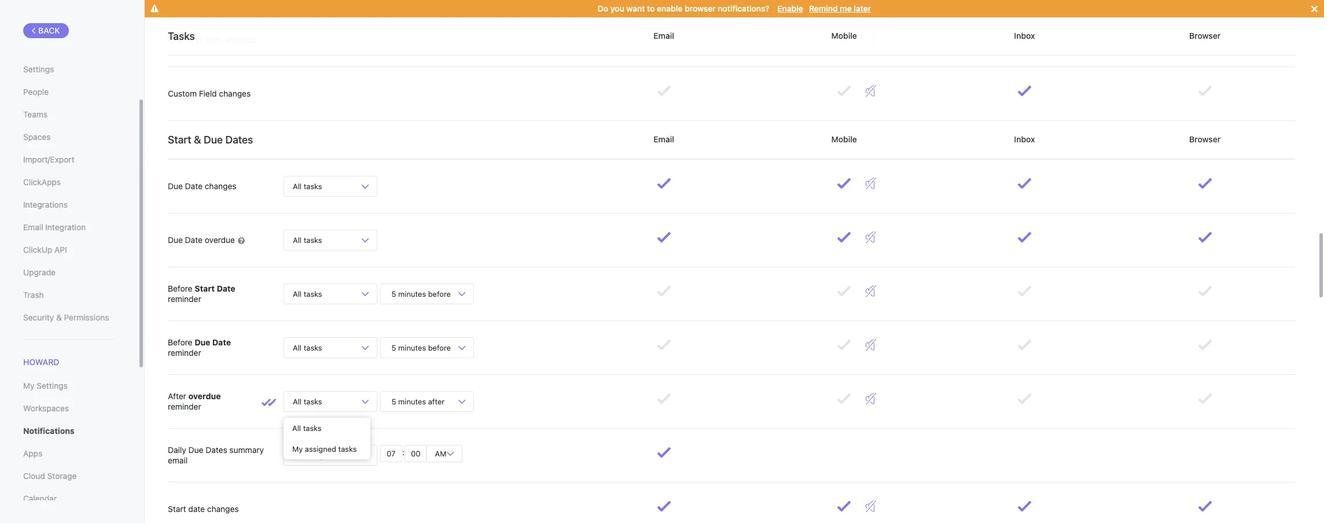 Task type: locate. For each thing, give the bounding box(es) containing it.
date inside before start date reminder
[[217, 284, 235, 293]]

1 before from the top
[[168, 284, 192, 293]]

mobile
[[830, 31, 859, 40], [830, 134, 859, 144]]

tasks
[[304, 181, 322, 191], [304, 235, 322, 245], [304, 289, 322, 298], [304, 343, 322, 352], [304, 397, 322, 406], [303, 424, 322, 433], [338, 445, 357, 454], [339, 451, 357, 460]]

after
[[168, 391, 186, 401]]

1 inbox from the top
[[1012, 31, 1037, 40]]

later
[[854, 3, 871, 13]]

1 vertical spatial start
[[195, 284, 215, 293]]

all tasks
[[293, 181, 322, 191], [293, 235, 322, 245], [293, 289, 322, 298], [293, 343, 322, 352], [293, 397, 322, 406], [292, 424, 322, 433]]

security & permissions link
[[23, 308, 115, 328]]

5 minutes after
[[390, 397, 447, 406]]

email integration link
[[23, 218, 115, 237]]

off image
[[866, 31, 876, 43], [866, 178, 876, 189], [866, 393, 876, 405]]

0 vertical spatial 5
[[392, 289, 396, 298]]

changes down start & due dates
[[205, 181, 236, 191]]

me
[[840, 3, 852, 13]]

upgrade link
[[23, 263, 115, 282]]

changes right date
[[207, 504, 239, 514]]

2 5 from the top
[[392, 343, 396, 352]]

before down 'due date overdue'
[[168, 284, 192, 293]]

0 vertical spatial before
[[428, 289, 451, 298]]

1 vertical spatial mobile
[[830, 134, 859, 144]]

minutes
[[398, 289, 426, 298], [398, 343, 426, 352], [398, 397, 426, 406]]

1 vertical spatial reminder
[[168, 348, 201, 358]]

field
[[199, 89, 217, 98]]

5 for due date
[[392, 343, 396, 352]]

0 vertical spatial off image
[[866, 31, 876, 43]]

date down before start date reminder
[[212, 337, 231, 347]]

email
[[652, 31, 676, 40], [652, 134, 676, 144], [23, 222, 43, 232]]

& up due date changes
[[194, 133, 201, 146]]

0 vertical spatial start
[[168, 133, 191, 146]]

teams
[[23, 109, 47, 119]]

clickapps
[[23, 177, 61, 187]]

before for before due date reminder
[[168, 337, 192, 347]]

1 vertical spatial off image
[[866, 178, 876, 189]]

cloud storage
[[23, 471, 77, 481]]

0 vertical spatial reminder
[[168, 294, 201, 304]]

off image for tasks
[[866, 31, 876, 43]]

& for security
[[56, 313, 62, 322]]

0 vertical spatial inbox
[[1012, 31, 1037, 40]]

custom field changes
[[168, 89, 251, 98]]

1 vertical spatial before
[[168, 337, 192, 347]]

mobile for tasks
[[830, 31, 859, 40]]

reminder down after
[[168, 402, 201, 412]]

None text field
[[380, 445, 402, 463]]

start down 'due date overdue'
[[195, 284, 215, 293]]

3 minutes from the top
[[398, 397, 426, 406]]

minutes for start date
[[398, 289, 426, 298]]

1 browser from the top
[[1188, 31, 1223, 40]]

2 vertical spatial off image
[[866, 393, 876, 405]]

2 before from the top
[[428, 343, 451, 352]]

2 minutes from the top
[[398, 343, 426, 352]]

& right security
[[56, 313, 62, 322]]

upgrade
[[23, 267, 56, 277]]

1 vertical spatial overdue
[[189, 391, 221, 401]]

dates left summary at left
[[206, 445, 227, 455]]

checklist item resolved
[[168, 35, 255, 45]]

changes right field on the left top
[[219, 89, 251, 98]]

1 horizontal spatial &
[[194, 133, 201, 146]]

2 reminder from the top
[[168, 348, 201, 358]]

start left date
[[168, 504, 186, 514]]

reminder inside 'before due date reminder'
[[168, 348, 201, 358]]

cloud
[[23, 471, 45, 481]]

notifications link
[[23, 422, 115, 441]]

email for tasks
[[652, 31, 676, 40]]

1 vertical spatial minutes
[[398, 343, 426, 352]]

5 minutes before for due date
[[390, 343, 453, 352]]

3 off image from the top
[[866, 285, 876, 297]]

0 vertical spatial 5 minutes before
[[390, 289, 453, 298]]

start for date
[[168, 504, 186, 514]]

teams link
[[23, 105, 115, 124]]

5 minutes before for start date
[[390, 289, 453, 298]]

1 5 from the top
[[392, 289, 396, 298]]

start
[[168, 133, 191, 146], [195, 284, 215, 293], [168, 504, 186, 514]]

1 vertical spatial 5 minutes before
[[390, 343, 453, 352]]

reminder up after
[[168, 348, 201, 358]]

1 vertical spatial &
[[56, 313, 62, 322]]

1 mobile from the top
[[830, 31, 859, 40]]

0 vertical spatial changes
[[219, 89, 251, 98]]

reminder inside before start date reminder
[[168, 294, 201, 304]]

0 vertical spatial mobile
[[830, 31, 859, 40]]

1 vertical spatial email
[[652, 134, 676, 144]]

1 vertical spatial 5
[[392, 343, 396, 352]]

5
[[392, 289, 396, 298], [392, 343, 396, 352], [392, 397, 396, 406]]

settings up the workspaces
[[37, 381, 68, 391]]

before
[[168, 284, 192, 293], [168, 337, 192, 347]]

2 off image from the top
[[866, 178, 876, 189]]

overdue right after
[[189, 391, 221, 401]]

settings
[[23, 64, 54, 74], [37, 381, 68, 391]]

1 minutes from the top
[[398, 289, 426, 298]]

1 vertical spatial before
[[428, 343, 451, 352]]

changes for custom field changes
[[219, 89, 251, 98]]

2 mobile from the top
[[830, 134, 859, 144]]

calendar link
[[23, 489, 115, 509]]

due date changes
[[168, 181, 236, 191]]

3 reminder from the top
[[168, 402, 201, 412]]

0 horizontal spatial &
[[56, 313, 62, 322]]

before inside before start date reminder
[[168, 284, 192, 293]]

spaces link
[[23, 127, 115, 147]]

2 vertical spatial start
[[168, 504, 186, 514]]

2 vertical spatial changes
[[207, 504, 239, 514]]

security
[[23, 313, 54, 322]]

off image
[[866, 85, 876, 97], [866, 232, 876, 243], [866, 285, 876, 297], [866, 339, 876, 351], [866, 501, 876, 512]]

inbox
[[1012, 31, 1037, 40], [1012, 134, 1037, 144]]

1 vertical spatial dates
[[206, 445, 227, 455]]

settings up people
[[23, 64, 54, 74]]

2 before from the top
[[168, 337, 192, 347]]

before down before start date reminder
[[168, 337, 192, 347]]

changes for due date changes
[[205, 181, 236, 191]]

3 5 from the top
[[392, 397, 396, 406]]

browser for tasks
[[1188, 31, 1223, 40]]

overdue down due date changes
[[205, 235, 235, 245]]

2 vertical spatial reminder
[[168, 402, 201, 412]]

due inside 'before due date reminder'
[[195, 337, 210, 347]]

all
[[293, 181, 302, 191], [293, 235, 302, 245], [293, 289, 302, 298], [293, 343, 302, 352], [293, 397, 302, 406], [292, 424, 301, 433]]

before inside 'before due date reminder'
[[168, 337, 192, 347]]

1 off image from the top
[[866, 31, 876, 43]]

before
[[428, 289, 451, 298], [428, 343, 451, 352]]

0 vertical spatial browser
[[1188, 31, 1223, 40]]

date down 'due date overdue'
[[217, 284, 235, 293]]

0 vertical spatial email
[[652, 31, 676, 40]]

minutes for due date
[[398, 343, 426, 352]]

browser
[[1188, 31, 1223, 40], [1188, 134, 1223, 144]]

overdue
[[205, 235, 235, 245], [189, 391, 221, 401]]

2 vertical spatial minutes
[[398, 397, 426, 406]]

3 off image from the top
[[866, 393, 876, 405]]

2 5 minutes before from the top
[[390, 343, 453, 352]]

start down custom
[[168, 133, 191, 146]]

custom
[[168, 89, 197, 98]]

date up before start date reminder
[[185, 235, 203, 245]]

5 minutes before
[[390, 289, 453, 298], [390, 343, 453, 352]]

reminder
[[168, 294, 201, 304], [168, 348, 201, 358], [168, 402, 201, 412]]

permissions
[[64, 313, 109, 322]]

resolved
[[223, 35, 255, 45]]

my settings
[[23, 381, 68, 391]]

before for before start date reminder
[[168, 284, 192, 293]]

2 vertical spatial 5
[[392, 397, 396, 406]]

1 before from the top
[[428, 289, 451, 298]]

clickup
[[23, 245, 52, 255]]

4 off image from the top
[[866, 339, 876, 351]]

1 vertical spatial inbox
[[1012, 134, 1037, 144]]

&
[[194, 133, 201, 146], [56, 313, 62, 322]]

1 vertical spatial changes
[[205, 181, 236, 191]]

changes for start date changes
[[207, 504, 239, 514]]

dates down 'custom field changes' at the top left of page
[[225, 133, 253, 146]]

date down start & due dates
[[185, 181, 203, 191]]

people
[[23, 87, 49, 97]]

2 off image from the top
[[866, 232, 876, 243]]

0 vertical spatial minutes
[[398, 289, 426, 298]]

1 reminder from the top
[[168, 294, 201, 304]]

reminder up 'before due date reminder'
[[168, 294, 201, 304]]

howard
[[23, 357, 59, 367]]

my
[[23, 381, 34, 391], [292, 445, 303, 454], [293, 451, 303, 460]]

enable
[[778, 3, 803, 13]]

1 vertical spatial browser
[[1188, 134, 1223, 144]]

mobile for start & due dates
[[830, 134, 859, 144]]

date
[[185, 181, 203, 191], [185, 235, 203, 245], [217, 284, 235, 293], [212, 337, 231, 347]]

0 vertical spatial dates
[[225, 133, 253, 146]]

changes
[[219, 89, 251, 98], [205, 181, 236, 191], [207, 504, 239, 514]]

my assigned tasks
[[292, 445, 357, 454], [293, 451, 357, 460]]

& for start
[[194, 133, 201, 146]]

2 inbox from the top
[[1012, 134, 1037, 144]]

back link
[[23, 23, 69, 38]]

dates
[[225, 133, 253, 146], [206, 445, 227, 455]]

0 vertical spatial before
[[168, 284, 192, 293]]

None text field
[[405, 445, 427, 463]]

2 browser from the top
[[1188, 134, 1223, 144]]

off image for start & due dates
[[866, 178, 876, 189]]

due
[[204, 133, 223, 146], [168, 181, 183, 191], [168, 235, 183, 245], [195, 337, 210, 347], [188, 445, 203, 455]]

1 5 minutes before from the top
[[390, 289, 453, 298]]

daily due dates summary email
[[168, 445, 264, 465]]

0 vertical spatial &
[[194, 133, 201, 146]]

daily
[[168, 445, 186, 455]]



Task type: vqa. For each thing, say whether or not it's contained in the screenshot.
Progress (Auto)
no



Task type: describe. For each thing, give the bounding box(es) containing it.
inbox for tasks
[[1012, 31, 1037, 40]]

want
[[627, 3, 645, 13]]

am
[[433, 449, 449, 458]]

to
[[647, 3, 655, 13]]

date inside 'before due date reminder'
[[212, 337, 231, 347]]

dates inside daily due dates summary email
[[206, 445, 227, 455]]

security & permissions
[[23, 313, 109, 322]]

people link
[[23, 82, 115, 102]]

0 vertical spatial overdue
[[205, 235, 235, 245]]

browser
[[685, 3, 716, 13]]

start inside before start date reminder
[[195, 284, 215, 293]]

calendar
[[23, 494, 57, 504]]

after
[[428, 397, 445, 406]]

back
[[38, 25, 60, 35]]

start & due dates
[[168, 133, 253, 146]]

email
[[168, 456, 188, 465]]

do you want to enable browser notifications? enable remind me later
[[598, 3, 871, 13]]

0 vertical spatial settings
[[23, 64, 54, 74]]

integrations link
[[23, 195, 115, 215]]

workspaces
[[23, 404, 69, 413]]

api
[[54, 245, 67, 255]]

notifications?
[[718, 3, 770, 13]]

tasks
[[168, 30, 195, 42]]

:
[[402, 448, 405, 458]]

settings link
[[23, 60, 115, 79]]

item
[[205, 35, 221, 45]]

browser for start & due dates
[[1188, 134, 1223, 144]]

clickup api link
[[23, 240, 115, 260]]

1 off image from the top
[[866, 85, 876, 97]]

clickapps link
[[23, 173, 115, 192]]

overdue inside after overdue reminder
[[189, 391, 221, 401]]

before for due date
[[428, 343, 451, 352]]

integration
[[45, 222, 86, 232]]

email integration
[[23, 222, 86, 232]]

due date overdue
[[168, 235, 237, 245]]

import/export link
[[23, 150, 115, 170]]

checklist
[[168, 35, 202, 45]]

due inside daily due dates summary email
[[188, 445, 203, 455]]

cloud storage link
[[23, 467, 115, 486]]

start for &
[[168, 133, 191, 146]]

enable
[[657, 3, 683, 13]]

notifications
[[23, 426, 74, 436]]

reminder for start date
[[168, 294, 201, 304]]

email for start & due dates
[[652, 134, 676, 144]]

spaces
[[23, 132, 51, 142]]

you
[[611, 3, 624, 13]]

trash
[[23, 290, 44, 300]]

before due date reminder
[[168, 337, 231, 358]]

storage
[[47, 471, 77, 481]]

my settings link
[[23, 376, 115, 396]]

start date changes
[[168, 504, 239, 514]]

workspaces link
[[23, 399, 115, 419]]

after overdue reminder
[[168, 391, 221, 412]]

do
[[598, 3, 608, 13]]

apps
[[23, 449, 42, 459]]

5 for start date
[[392, 289, 396, 298]]

remind
[[809, 3, 838, 13]]

inbox for start & due dates
[[1012, 134, 1037, 144]]

import/export
[[23, 155, 74, 164]]

date
[[188, 504, 205, 514]]

reminder inside after overdue reminder
[[168, 402, 201, 412]]

trash link
[[23, 285, 115, 305]]

reminder for due date
[[168, 348, 201, 358]]

integrations
[[23, 200, 68, 210]]

1 vertical spatial settings
[[37, 381, 68, 391]]

2 vertical spatial email
[[23, 222, 43, 232]]

summary
[[229, 445, 264, 455]]

5 off image from the top
[[866, 501, 876, 512]]

before start date reminder
[[168, 284, 235, 304]]

clickup api
[[23, 245, 67, 255]]

before for start date
[[428, 289, 451, 298]]

apps link
[[23, 444, 115, 464]]



